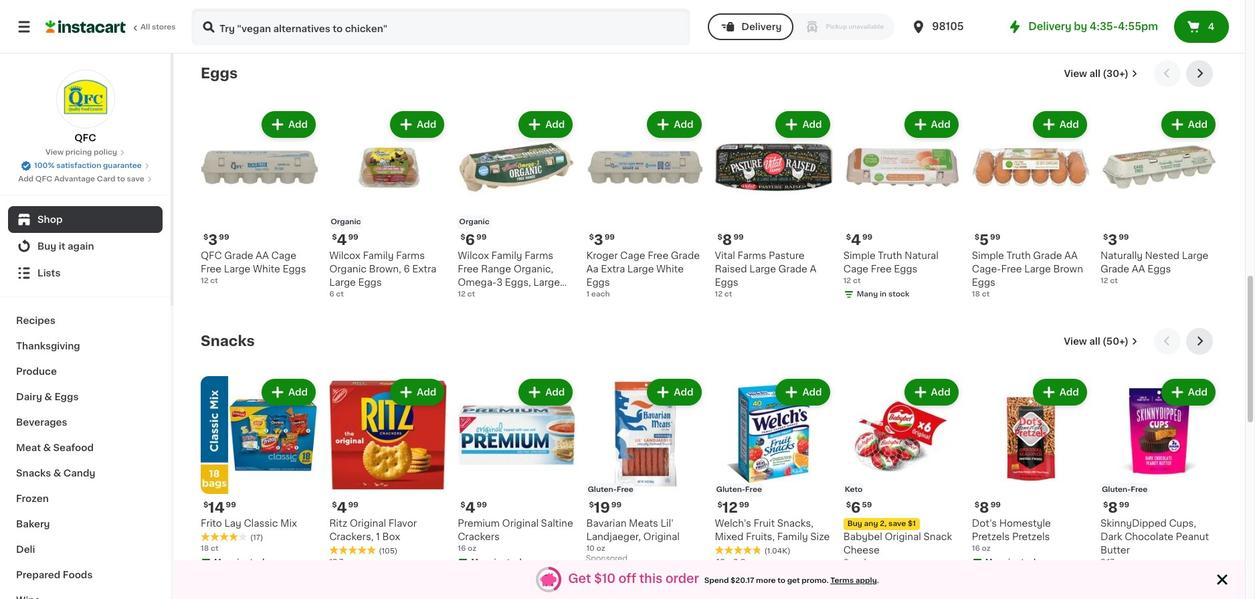 Task type: locate. For each thing, give the bounding box(es) containing it.
$ up naturally
[[1104, 233, 1109, 241]]

$ for naturally nested large grade aa eggs
[[1104, 233, 1109, 241]]

12 inside vital farms pasture raised large grade a eggs 12 ct
[[715, 290, 723, 298]]

99 up crackers,
[[348, 501, 359, 509]]

each down aa
[[592, 290, 610, 298]]

4 for ritz original flavor crackers, 1 box
[[337, 501, 347, 515]]

welch's
[[715, 519, 752, 528]]

gluten-free for 12
[[717, 486, 763, 493]]

1 1 gal from the left
[[201, 6, 217, 14]]

12
[[201, 277, 209, 284], [844, 277, 852, 284], [1101, 277, 1109, 284], [458, 290, 466, 298], [715, 290, 723, 298], [723, 501, 738, 515]]

1 horizontal spatial $ 8 99
[[975, 501, 1001, 515]]

1 vertical spatial &
[[43, 443, 51, 453]]

$ up wilcox family farms organic brown, 6 extra large eggs 6 ct
[[332, 233, 337, 241]]

add for welch's fruit snacks, mixed fruits, family size
[[803, 387, 823, 397]]

gluten- up 'skinnydipped'
[[1103, 486, 1132, 493]]

gluten- up '19' in the left bottom of the page
[[588, 486, 617, 493]]

ct inside simple truth grade aa cage-free large brown eggs 18 ct
[[983, 290, 990, 298]]

$ for wilcox family farms free range organic, omega-3 eggs, large brown
[[461, 233, 466, 241]]

1 gluten- from the left
[[588, 486, 617, 493]]

original down the $1
[[885, 532, 922, 541]]

2 pretzels from the left
[[1013, 532, 1051, 541]]

gluten-free up $ 19 99
[[588, 486, 634, 493]]

2 wilcox from the left
[[458, 251, 489, 260]]

free inside qfc grade aa cage free large white eggs 12 ct
[[201, 264, 222, 274]]

save right the 2,
[[889, 520, 907, 527]]

free inside simple truth natural cage free eggs 12 ct
[[871, 264, 892, 274]]

1 horizontal spatial cage
[[621, 251, 646, 260]]

buy for buy any 2, save $1
[[848, 520, 863, 527]]

0 vertical spatial qfc
[[74, 133, 96, 143]]

2 extra from the left
[[601, 264, 625, 274]]

large
[[1183, 251, 1209, 260], [224, 264, 251, 274], [628, 264, 654, 274], [750, 264, 777, 274], [1025, 264, 1052, 274], [329, 278, 356, 287], [534, 278, 560, 287]]

99 right the 5
[[991, 233, 1001, 241]]

13.7 oz
[[329, 558, 354, 565]]

add button for premium original saltine crackers
[[520, 380, 572, 404]]

qfc
[[74, 133, 96, 143], [35, 175, 52, 183], [201, 251, 222, 260]]

$ up kroger
[[589, 233, 594, 241]]

aa inside qfc grade aa cage free large white eggs 12 ct
[[256, 251, 269, 260]]

0 vertical spatial 18
[[973, 290, 981, 298]]

fl inside 59 fl oz "button"
[[598, 6, 603, 14]]

organic for 4
[[331, 218, 361, 225]]

0 horizontal spatial delivery
[[742, 22, 782, 31]]

1 horizontal spatial gluten-
[[717, 486, 746, 493]]

$ 8 99 up the vital
[[718, 233, 744, 247]]

all inside "popup button"
[[1090, 69, 1101, 78]]

dot's
[[973, 519, 998, 528]]

3 farms from the left
[[738, 251, 767, 260]]

1 horizontal spatial gal
[[334, 6, 346, 14]]

1 16 from the left
[[458, 545, 466, 552]]

& left candy at the bottom of the page
[[53, 469, 61, 478]]

view for 3
[[1065, 69, 1088, 78]]

99 up range
[[477, 233, 487, 241]]

1 horizontal spatial buy
[[848, 520, 863, 527]]

oz
[[605, 6, 614, 14], [863, 6, 872, 14], [468, 545, 477, 552], [597, 545, 606, 552], [983, 545, 991, 552], [345, 558, 354, 565], [748, 558, 757, 565], [1117, 558, 1126, 565]]

x
[[727, 558, 732, 565]]

crackers
[[458, 532, 500, 541]]

get
[[568, 573, 592, 585]]

oz inside dot's homestyle pretzels pretzels 16 oz
[[983, 545, 991, 552]]

2,
[[880, 520, 887, 527]]

3 up qfc grade aa cage free large white eggs 12 ct
[[208, 233, 218, 247]]

organic
[[331, 218, 361, 225], [459, 218, 490, 225], [329, 264, 367, 274]]

2 vertical spatial &
[[53, 469, 61, 478]]

gluten-free
[[588, 486, 634, 493], [717, 486, 763, 493], [1103, 486, 1148, 493]]

1 horizontal spatial family
[[492, 251, 523, 260]]

item carousel region
[[201, 60, 1219, 317], [201, 328, 1219, 599]]

gal
[[206, 6, 217, 14], [334, 6, 346, 14], [729, 6, 741, 14]]

all inside popup button
[[1090, 336, 1101, 346]]

3 for kroger
[[594, 233, 604, 247]]

2 horizontal spatial cage
[[844, 264, 869, 274]]

gluten-free for 8
[[1103, 486, 1148, 493]]

99 up the vital
[[734, 233, 744, 241]]

$ up bavarian
[[589, 501, 594, 509]]

2 white from the left
[[657, 264, 684, 274]]

1 horizontal spatial gluten-free
[[717, 486, 763, 493]]

1 horizontal spatial wilcox
[[458, 251, 489, 260]]

1 vertical spatial brown
[[458, 291, 488, 300]]

lists link
[[8, 260, 163, 287]]

add button for wilcox family farms free range organic, omega-3 eggs, large brown
[[520, 112, 572, 136]]

extra
[[413, 264, 437, 274], [601, 264, 625, 274]]

3 down range
[[497, 278, 503, 287]]

original up crackers,
[[350, 519, 386, 528]]

flavor
[[389, 519, 417, 528]]

1 vertical spatial snacks
[[16, 469, 51, 478]]

$ 4 99 up premium
[[461, 501, 487, 515]]

simple inside simple truth natural cage free eggs 12 ct
[[844, 251, 876, 260]]

1 horizontal spatial snacks
[[201, 334, 255, 348]]

buy for buy it again
[[37, 242, 56, 251]]

$ up the dark
[[1104, 501, 1109, 509]]

2 horizontal spatial $ 3 99
[[1104, 233, 1130, 247]]

original down lil'
[[644, 532, 680, 541]]

2 item carousel region from the top
[[201, 328, 1219, 599]]

2 horizontal spatial gluten-free
[[1103, 486, 1148, 493]]

59 fl oz
[[587, 6, 614, 14]]

2 horizontal spatial $ 8 99
[[1104, 501, 1130, 515]]

all stores
[[141, 23, 176, 31]]

8 up 'skinnydipped'
[[1109, 501, 1119, 515]]

0 horizontal spatial farms
[[396, 251, 425, 260]]

$ for kroger cage free grade aa extra large white eggs
[[589, 233, 594, 241]]

cage inside simple truth natural cage free eggs 12 ct
[[844, 264, 869, 274]]

farms up brown,
[[396, 251, 425, 260]]

sponsored badge image
[[587, 555, 627, 563]]

4:55pm
[[1119, 21, 1159, 31]]

each down cheese
[[851, 558, 869, 565]]

to left get
[[778, 577, 786, 585]]

16 inside dot's homestyle pretzels pretzels 16 oz
[[973, 545, 981, 552]]

18 down frito
[[201, 545, 209, 552]]

3 for naturally
[[1109, 233, 1118, 247]]

2 horizontal spatial family
[[778, 532, 809, 541]]

many in stock button
[[458, 0, 576, 18], [1101, 0, 1219, 32]]

1 $ 3 99 from the left
[[204, 233, 229, 247]]

farms inside wilcox family farms organic brown, 6 extra large eggs 6 ct
[[396, 251, 425, 260]]

simple up the cage-
[[973, 251, 1005, 260]]

1 vertical spatial all
[[1090, 336, 1101, 346]]

original inside ritz original flavor crackers, 1 box
[[350, 519, 386, 528]]

0 horizontal spatial gluten-
[[588, 486, 617, 493]]

service type group
[[708, 13, 895, 40]]

$ inside $ 19 99
[[589, 501, 594, 509]]

1 horizontal spatial brown
[[1054, 264, 1084, 274]]

brown
[[1054, 264, 1084, 274], [458, 291, 488, 300]]

add button for simple truth natural cage free eggs
[[906, 112, 958, 136]]

8 for skinnydipped cups, dark chocolate peanut butter
[[1109, 501, 1119, 515]]

family for range
[[492, 251, 523, 260]]

0 horizontal spatial white
[[253, 264, 280, 274]]

2 horizontal spatial gal
[[729, 6, 741, 14]]

instacart logo image
[[46, 19, 126, 35]]

cage inside qfc grade aa cage free large white eggs 12 ct
[[271, 251, 297, 260]]

snacks inside snacks & candy link
[[16, 469, 51, 478]]

1 horizontal spatial truth
[[1007, 251, 1031, 260]]

$ for qfc grade aa cage free large white eggs
[[204, 233, 208, 241]]

1 wilcox from the left
[[329, 251, 361, 260]]

99 for vital farms pasture raised large grade a eggs
[[734, 233, 744, 241]]

6 inside babybel original snack cheese 6 each
[[844, 558, 849, 565]]

0 horizontal spatial gluten-free
[[588, 486, 634, 493]]

view for 19
[[1065, 336, 1088, 346]]

$ up welch's
[[718, 501, 723, 509]]

1 horizontal spatial fl
[[856, 6, 861, 14]]

99 up 'skinnydipped'
[[1120, 501, 1130, 509]]

$ up dot's
[[975, 501, 980, 509]]

3 up kroger
[[594, 233, 604, 247]]

0 vertical spatial &
[[44, 392, 52, 402]]

1 farms from the left
[[396, 251, 425, 260]]

oz inside 'skinnydipped cups, dark chocolate peanut butter 3.17 oz'
[[1117, 558, 1126, 565]]

99 right 14
[[226, 501, 236, 509]]

wilcox for free
[[458, 251, 489, 260]]

16 inside premium original saltine crackers 16 oz
[[458, 545, 466, 552]]

0 horizontal spatial wilcox
[[329, 251, 361, 260]]

0 horizontal spatial 16
[[458, 545, 466, 552]]

& right meat
[[43, 443, 51, 453]]

1 horizontal spatial white
[[657, 264, 684, 274]]

$ 14 99
[[204, 501, 236, 515]]

99 for simple truth natural cage free eggs
[[863, 233, 873, 241]]

wilcox for organic
[[329, 251, 361, 260]]

kroger
[[587, 251, 618, 260]]

4 for wilcox family farms organic brown, 6 extra large eggs
[[337, 233, 347, 247]]

extra inside kroger cage free grade aa extra large white eggs 1 each
[[601, 264, 625, 274]]

0 vertical spatial item carousel region
[[201, 60, 1219, 317]]

99 for wilcox family farms organic brown, 6 extra large eggs
[[348, 233, 359, 241]]

ct
[[210, 277, 218, 284], [854, 277, 861, 284], [1111, 277, 1119, 284], [336, 290, 344, 298], [468, 290, 475, 298], [725, 290, 733, 298], [983, 290, 990, 298], [211, 545, 219, 552]]

delivery for delivery by 4:35-4:55pm
[[1029, 21, 1072, 31]]

dairy & eggs
[[16, 392, 79, 402]]

2 fl from the left
[[856, 6, 861, 14]]

0 horizontal spatial 1 gal
[[201, 6, 217, 14]]

$ for vital farms pasture raised large grade a eggs
[[718, 233, 723, 241]]

$ 8 99 for vital farms pasture raised large grade a eggs
[[718, 233, 744, 247]]

12 inside qfc grade aa cage free large white eggs 12 ct
[[201, 277, 209, 284]]

fl for 64
[[856, 6, 861, 14]]

1 pretzels from the left
[[973, 532, 1010, 541]]

shop
[[37, 215, 63, 224]]

1 horizontal spatial pretzels
[[1013, 532, 1051, 541]]

family inside the wilcox family farms free range organic, omega-3 eggs, large brown
[[492, 251, 523, 260]]

2 gluten-free from the left
[[717, 486, 763, 493]]

prepared foods link
[[8, 562, 163, 588]]

original for crackers
[[502, 519, 539, 528]]

$ up frito
[[204, 501, 208, 509]]

$ up ritz
[[332, 501, 337, 509]]

1 truth from the left
[[879, 251, 903, 260]]

snacks & candy link
[[8, 461, 163, 486]]

meat
[[16, 443, 41, 453]]

organic inside wilcox family farms organic brown, 6 extra large eggs 6 ct
[[329, 264, 367, 274]]

$ 8 99 up 'skinnydipped'
[[1104, 501, 1130, 515]]

add for dot's homestyle pretzels pretzels
[[1060, 387, 1080, 397]]

99 inside $ 5 99
[[991, 233, 1001, 241]]

eggs inside qfc grade aa cage free large white eggs 12 ct
[[283, 264, 306, 274]]

0 horizontal spatial to
[[117, 175, 125, 183]]

99 up qfc grade aa cage free large white eggs 12 ct
[[219, 233, 229, 241]]

3 gluten- from the left
[[1103, 486, 1132, 493]]

0 horizontal spatial $ 3 99
[[204, 233, 229, 247]]

farms for 6
[[396, 251, 425, 260]]

99 for skinnydipped cups, dark chocolate peanut butter
[[1120, 501, 1130, 509]]

None search field
[[191, 8, 691, 46]]

99 for simple truth grade aa cage-free large brown eggs
[[991, 233, 1001, 241]]

simple
[[844, 251, 876, 260], [973, 251, 1005, 260]]

$ 4 99 up wilcox family farms organic brown, 6 extra large eggs 6 ct
[[332, 233, 359, 247]]

4 button
[[1175, 11, 1230, 43]]

1 white from the left
[[253, 264, 280, 274]]

pretzels down "homestyle"
[[1013, 532, 1051, 541]]

$ up omega-
[[461, 233, 466, 241]]

2 horizontal spatial aa
[[1133, 264, 1146, 274]]

family up range
[[492, 251, 523, 260]]

99 inside $ 19 99
[[612, 501, 622, 509]]

1 simple from the left
[[844, 251, 876, 260]]

organic left brown,
[[329, 264, 367, 274]]

1 vertical spatial item carousel region
[[201, 328, 1219, 599]]

0 horizontal spatial 59
[[587, 6, 597, 14]]

1 horizontal spatial simple
[[973, 251, 1005, 260]]

white
[[253, 264, 280, 274], [657, 264, 684, 274]]

view inside 'view all (50+)' popup button
[[1065, 336, 1088, 346]]

$ 4 99 up ritz
[[332, 501, 359, 515]]

99 for frito lay classic mix
[[226, 501, 236, 509]]

0 horizontal spatial 8
[[723, 233, 733, 247]]

1 vertical spatial view
[[45, 149, 64, 156]]

2 gal from the left
[[334, 6, 346, 14]]

12 ct
[[458, 290, 475, 298]]

original for cheese
[[885, 532, 922, 541]]

get
[[788, 577, 800, 585]]

product group containing 14
[[201, 376, 319, 570]]

12 inside the naturally nested large grade aa eggs 12 ct
[[1101, 277, 1109, 284]]

2 horizontal spatial farms
[[738, 251, 767, 260]]

1 vertical spatial qfc
[[35, 175, 52, 183]]

$ 8 99 up dot's
[[975, 501, 1001, 515]]

4
[[1209, 22, 1215, 31], [337, 233, 347, 247], [852, 233, 862, 247], [337, 501, 347, 515], [466, 501, 476, 515]]

gluten-free up $ 12 99
[[717, 486, 763, 493]]

3
[[208, 233, 218, 247], [594, 233, 604, 247], [1109, 233, 1118, 247], [497, 278, 503, 287]]

8 up dot's
[[980, 501, 990, 515]]

0 horizontal spatial brown
[[458, 291, 488, 300]]

1 horizontal spatial aa
[[1065, 251, 1078, 260]]

simple inside simple truth grade aa cage-free large brown eggs 18 ct
[[973, 251, 1005, 260]]

add button for vital farms pasture raised large grade a eggs
[[778, 112, 829, 136]]

0 vertical spatial all
[[1090, 69, 1101, 78]]

add for wilcox family farms free range organic, omega-3 eggs, large brown
[[546, 120, 565, 129]]

qfc logo image
[[56, 70, 115, 129]]

0 horizontal spatial $ 8 99
[[718, 233, 744, 247]]

99 inside $ 12 99
[[740, 501, 750, 509]]

3 gluten-free from the left
[[1103, 486, 1148, 493]]

qfc for qfc grade aa cage free large white eggs 12 ct
[[201, 251, 222, 260]]

$ 3 99 for kroger
[[589, 233, 615, 247]]

6
[[466, 233, 475, 247], [404, 264, 410, 274], [329, 290, 334, 298], [852, 501, 861, 515], [844, 558, 849, 565]]

grade inside qfc grade aa cage free large white eggs 12 ct
[[224, 251, 253, 260]]

$ 3 99 up kroger
[[589, 233, 615, 247]]

0 vertical spatial save
[[127, 175, 145, 183]]

truth inside simple truth natural cage free eggs 12 ct
[[879, 251, 903, 260]]

3 inside the wilcox family farms free range organic, omega-3 eggs, large brown
[[497, 278, 503, 287]]

99 up naturally
[[1119, 233, 1130, 241]]

wilcox inside the wilcox family farms free range organic, omega-3 eggs, large brown
[[458, 251, 489, 260]]

frozen
[[16, 494, 49, 503]]

oz inside bavarian meats lil' landjaeger, original 10 oz
[[597, 545, 606, 552]]

$ inside $ 12 99
[[718, 501, 723, 509]]

add button for qfc grade aa cage free large white eggs
[[263, 112, 315, 136]]

$ inside $ 6 99
[[461, 233, 466, 241]]

to
[[117, 175, 125, 183], [778, 577, 786, 585]]

2 truth from the left
[[1007, 251, 1031, 260]]

all left (30+)
[[1090, 69, 1101, 78]]

& right dairy
[[44, 392, 52, 402]]

saltine
[[541, 519, 574, 528]]

1 horizontal spatial 8
[[980, 501, 990, 515]]

1 horizontal spatial delivery
[[1029, 21, 1072, 31]]

satisfaction
[[56, 162, 101, 169]]

all left (50+)
[[1090, 336, 1101, 346]]

8 up the vital
[[723, 233, 733, 247]]

0 horizontal spatial save
[[127, 175, 145, 183]]

0 horizontal spatial truth
[[879, 251, 903, 260]]

terms
[[831, 577, 854, 585]]

1 vertical spatial buy
[[848, 520, 863, 527]]

2 horizontal spatial 8
[[1109, 501, 1119, 515]]

farms inside vital farms pasture raised large grade a eggs 12 ct
[[738, 251, 767, 260]]

add button for kroger cage free grade aa extra large white eggs
[[649, 112, 701, 136]]

0 horizontal spatial many in stock button
[[458, 0, 576, 18]]

99 for wilcox family farms free range organic, omega-3 eggs, large brown
[[477, 233, 487, 241]]

view up 100%
[[45, 149, 64, 156]]

2 vertical spatial view
[[1065, 336, 1088, 346]]

view inside view pricing policy link
[[45, 149, 64, 156]]

4 for simple truth natural cage free eggs
[[852, 233, 862, 247]]

family inside wilcox family farms organic brown, 6 extra large eggs 6 ct
[[363, 251, 394, 260]]

1 vertical spatial 18
[[201, 545, 209, 552]]

delivery by 4:35-4:55pm link
[[1008, 19, 1159, 35]]

2 $ 3 99 from the left
[[589, 233, 615, 247]]

2 all from the top
[[1090, 336, 1101, 346]]

to down 'guarantee'
[[117, 175, 125, 183]]

0.5
[[715, 6, 728, 14]]

$ for premium original saltine crackers
[[461, 501, 466, 509]]

dot's homestyle pretzels pretzels 16 oz
[[973, 519, 1052, 552]]

$ down keto
[[847, 501, 852, 509]]

in
[[494, 6, 501, 14], [237, 20, 244, 27], [366, 20, 373, 27], [752, 20, 759, 27], [880, 20, 887, 27], [1138, 20, 1144, 27], [880, 290, 887, 298], [237, 558, 244, 565], [494, 558, 501, 565], [1009, 558, 1016, 565], [752, 571, 759, 579], [880, 571, 887, 579]]

1 vertical spatial save
[[889, 520, 907, 527]]

99 inside $ 6 99
[[477, 233, 487, 241]]

& for meat
[[43, 443, 51, 453]]

each inside babybel original snack cheese 6 each
[[851, 558, 869, 565]]

buy left it
[[37, 242, 56, 251]]

free
[[648, 251, 669, 260], [201, 264, 222, 274], [458, 264, 479, 274], [871, 264, 892, 274], [1002, 264, 1023, 274], [617, 486, 634, 493], [746, 486, 763, 493], [1132, 486, 1148, 493]]

2 farms from the left
[[525, 251, 554, 260]]

beverages link
[[8, 410, 163, 435]]

1 vertical spatial 59
[[863, 501, 873, 509]]

ct inside vital farms pasture raised large grade a eggs 12 ct
[[725, 290, 733, 298]]

1 horizontal spatial 1 gal
[[329, 6, 346, 14]]

1 horizontal spatial 16
[[973, 545, 981, 552]]

99 for welch's fruit snacks, mixed fruits, family size
[[740, 501, 750, 509]]

$ 4 99 up simple truth natural cage free eggs 12 ct
[[847, 233, 873, 247]]

(1.04k)
[[765, 547, 791, 555]]

2 gluten- from the left
[[717, 486, 746, 493]]

1 horizontal spatial to
[[778, 577, 786, 585]]

99 up kroger
[[605, 233, 615, 241]]

0 horizontal spatial buy
[[37, 242, 56, 251]]

ct inside qfc grade aa cage free large white eggs 12 ct
[[210, 277, 218, 284]]

99 up wilcox family farms organic brown, 6 extra large eggs 6 ct
[[348, 233, 359, 241]]

family down the snacks,
[[778, 532, 809, 541]]

0 horizontal spatial 18
[[201, 545, 209, 552]]

view left (30+)
[[1065, 69, 1088, 78]]

2 simple from the left
[[973, 251, 1005, 260]]

family up brown,
[[363, 251, 394, 260]]

59
[[587, 6, 597, 14], [863, 501, 873, 509]]

$ for skinnydipped cups, dark chocolate peanut butter
[[1104, 501, 1109, 509]]

0 horizontal spatial aa
[[256, 251, 269, 260]]

12 inside product "group"
[[723, 501, 738, 515]]

$ up premium
[[461, 501, 466, 509]]

100% satisfaction guarantee button
[[21, 158, 150, 171]]

dairy
[[16, 392, 42, 402]]

99 for bavarian meats lil' landjaeger, original
[[612, 501, 622, 509]]

organic up $ 6 99
[[459, 218, 490, 225]]

truth for eggs
[[879, 251, 903, 260]]

wilcox inside wilcox family farms organic brown, 6 extra large eggs 6 ct
[[329, 251, 361, 260]]

1 horizontal spatial $ 3 99
[[589, 233, 615, 247]]

1 gluten-free from the left
[[588, 486, 634, 493]]

$ inside $ 5 99
[[975, 233, 980, 241]]

1 horizontal spatial qfc
[[74, 133, 96, 143]]

16 down dot's
[[973, 545, 981, 552]]

1 vertical spatial to
[[778, 577, 786, 585]]

18 inside simple truth grade aa cage-free large brown eggs 18 ct
[[973, 290, 981, 298]]

truth inside simple truth grade aa cage-free large brown eggs 18 ct
[[1007, 251, 1031, 260]]

original left the saltine
[[502, 519, 539, 528]]

0 horizontal spatial family
[[363, 251, 394, 260]]

$ 3 99
[[204, 233, 229, 247], [589, 233, 615, 247], [1104, 233, 1130, 247]]

ritz
[[329, 519, 348, 528]]

$ 6 59
[[847, 501, 873, 515]]

gluten- for 12
[[717, 486, 746, 493]]

1 horizontal spatial 18
[[973, 290, 981, 298]]

organic up wilcox family farms organic brown, 6 extra large eggs 6 ct
[[331, 218, 361, 225]]

keto
[[845, 486, 863, 493]]

1 horizontal spatial each
[[851, 558, 869, 565]]

99 right '19' in the left bottom of the page
[[612, 501, 622, 509]]

view left (50+)
[[1065, 336, 1088, 346]]

1 horizontal spatial extra
[[601, 264, 625, 274]]

1 extra from the left
[[413, 264, 437, 274]]

add for naturally nested large grade aa eggs
[[1189, 120, 1208, 129]]

2 vertical spatial qfc
[[201, 251, 222, 260]]

1 vertical spatial each
[[851, 558, 869, 565]]

$ up the vital
[[718, 233, 723, 241]]

each inside kroger cage free grade aa extra large white eggs 1 each
[[592, 290, 610, 298]]

0 vertical spatial view
[[1065, 69, 1088, 78]]

$ 3 99 up qfc grade aa cage free large white eggs 12 ct
[[204, 233, 229, 247]]

snacks inside the item carousel region
[[201, 334, 255, 348]]

gluten- up $ 12 99
[[717, 486, 746, 493]]

0 horizontal spatial fl
[[598, 6, 603, 14]]

farms up raised
[[738, 251, 767, 260]]

3 up naturally
[[1109, 233, 1118, 247]]

more
[[757, 577, 776, 585]]

aa inside the naturally nested large grade aa eggs 12 ct
[[1133, 264, 1146, 274]]

0 vertical spatial each
[[592, 290, 610, 298]]

simple left natural
[[844, 251, 876, 260]]

3 $ 3 99 from the left
[[1104, 233, 1130, 247]]

wilcox family farms organic brown, 6 extra large eggs 6 ct
[[329, 251, 437, 298]]

0 horizontal spatial pretzels
[[973, 532, 1010, 541]]

original inside premium original saltine crackers 16 oz
[[502, 519, 539, 528]]

1 horizontal spatial 59
[[863, 501, 873, 509]]

$ 19 99
[[589, 501, 622, 515]]

0 horizontal spatial cage
[[271, 251, 297, 260]]

family inside welch's fruit snacks, mixed fruits, family size
[[778, 532, 809, 541]]

premium original saltine crackers 16 oz
[[458, 519, 574, 552]]

$ for simple truth natural cage free eggs
[[847, 233, 852, 241]]

snacks for snacks
[[201, 334, 255, 348]]

$ 8 99 for dot's homestyle pretzels pretzels
[[975, 501, 1001, 515]]

$ up simple truth natural cage free eggs 12 ct
[[847, 233, 852, 241]]

wilcox
[[329, 251, 361, 260], [458, 251, 489, 260]]

99 up welch's
[[740, 501, 750, 509]]

spend
[[705, 577, 729, 585]]

$ inside '$ 6 59'
[[847, 501, 852, 509]]

raised
[[715, 264, 748, 274]]

ct inside the naturally nested large grade aa eggs 12 ct
[[1111, 277, 1119, 284]]

0 horizontal spatial snacks
[[16, 469, 51, 478]]

item carousel region containing snacks
[[201, 328, 1219, 599]]

view pricing policy link
[[45, 147, 125, 158]]

$ 3 99 up naturally
[[1104, 233, 1130, 247]]

gluten-free up 'skinnydipped'
[[1103, 486, 1148, 493]]

99 up dot's
[[991, 501, 1001, 509]]

add button for ritz original flavor crackers, 1 box
[[392, 380, 443, 404]]

again
[[68, 242, 94, 251]]

$ up the cage-
[[975, 233, 980, 241]]

1 horizontal spatial farms
[[525, 251, 554, 260]]

$ for frito lay classic mix
[[204, 501, 208, 509]]

aa
[[587, 264, 599, 274]]

buy it again
[[37, 242, 94, 251]]

Search field
[[193, 9, 690, 44]]

each
[[592, 290, 610, 298], [851, 558, 869, 565]]

apply
[[856, 577, 877, 585]]

frozen link
[[8, 486, 163, 511]]

0 horizontal spatial extra
[[413, 264, 437, 274]]

0 vertical spatial snacks
[[201, 334, 255, 348]]

frito lay classic mix
[[201, 519, 297, 528]]

1 item carousel region from the top
[[201, 60, 1219, 317]]

1 horizontal spatial save
[[889, 520, 907, 527]]

16 down crackers
[[458, 545, 466, 552]]

59 inside '$ 6 59'
[[863, 501, 873, 509]]

brown inside the wilcox family farms free range organic, omega-3 eggs, large brown
[[458, 291, 488, 300]]

extra down kroger
[[601, 264, 625, 274]]

0 vertical spatial brown
[[1054, 264, 1084, 274]]

$ 5 99
[[975, 233, 1001, 247]]

save down 'guarantee'
[[127, 175, 145, 183]]

0 vertical spatial buy
[[37, 242, 56, 251]]

0 horizontal spatial gal
[[206, 6, 217, 14]]

farms up organic,
[[525, 251, 554, 260]]

0 horizontal spatial each
[[592, 290, 610, 298]]

eggs,
[[505, 278, 531, 287]]

delivery inside button
[[742, 22, 782, 31]]

this
[[640, 573, 663, 585]]

buy inside the item carousel region
[[848, 520, 863, 527]]

2 horizontal spatial gluten-
[[1103, 486, 1132, 493]]

naturally
[[1101, 251, 1143, 260]]

$ up qfc grade aa cage free large white eggs 12 ct
[[204, 233, 208, 241]]

0 vertical spatial 59
[[587, 6, 597, 14]]

add for qfc grade aa cage free large white eggs
[[288, 120, 308, 129]]

add for wilcox family farms organic brown, 6 extra large eggs
[[417, 120, 437, 129]]

$ for simple truth grade aa cage-free large brown eggs
[[975, 233, 980, 241]]

view inside "popup button"
[[1065, 69, 1088, 78]]

it
[[59, 242, 65, 251]]

farms inside the wilcox family farms free range organic, omega-3 eggs, large brown
[[525, 251, 554, 260]]

extra right brown,
[[413, 264, 437, 274]]

$ inside $ 14 99
[[204, 501, 208, 509]]

eggs inside the naturally nested large grade aa eggs 12 ct
[[1148, 264, 1172, 274]]

gluten- for 19
[[588, 486, 617, 493]]

64
[[844, 6, 854, 14]]

pretzels down dot's
[[973, 532, 1010, 541]]

0 horizontal spatial simple
[[844, 251, 876, 260]]

2 horizontal spatial qfc
[[201, 251, 222, 260]]

product group
[[587, 0, 705, 28], [1101, 0, 1219, 44], [201, 108, 319, 286], [329, 108, 447, 300], [458, 108, 576, 300], [587, 108, 705, 300], [715, 108, 833, 300], [844, 108, 962, 302], [973, 108, 1090, 300], [1101, 108, 1219, 286], [201, 376, 319, 570], [329, 376, 447, 584], [458, 376, 576, 570], [587, 376, 705, 566], [715, 376, 833, 584], [844, 376, 962, 599], [973, 376, 1090, 570], [1101, 376, 1219, 596]]

99 up simple truth natural cage free eggs 12 ct
[[863, 233, 873, 241]]

ct inside simple truth natural cage free eggs 12 ct
[[854, 277, 861, 284]]

2 16 from the left
[[973, 545, 981, 552]]

1 horizontal spatial many in stock button
[[1101, 0, 1219, 32]]

13.7
[[329, 558, 344, 565]]

1 fl from the left
[[598, 6, 603, 14]]

99 up premium
[[477, 501, 487, 509]]

18 down the cage-
[[973, 290, 981, 298]]

view
[[1065, 69, 1088, 78], [45, 149, 64, 156], [1065, 336, 1088, 346]]

aa inside simple truth grade aa cage-free large brown eggs 18 ct
[[1065, 251, 1078, 260]]

buy up babybel
[[848, 520, 863, 527]]

1 all from the top
[[1090, 69, 1101, 78]]

1 many in stock button from the left
[[458, 0, 576, 18]]



Task type: vqa. For each thing, say whether or not it's contained in the screenshot.
Giant at the bottom left of the page
no



Task type: describe. For each thing, give the bounding box(es) containing it.
$ 3 99 for qfc
[[204, 233, 229, 247]]

(50+)
[[1103, 336, 1129, 346]]

fruits,
[[746, 532, 775, 541]]

add for ritz original flavor crackers, 1 box
[[417, 387, 437, 397]]

recipes
[[16, 316, 55, 325]]

cage for white
[[271, 251, 297, 260]]

all
[[141, 23, 150, 31]]

chocolate
[[1125, 532, 1174, 541]]

large inside the naturally nested large grade aa eggs 12 ct
[[1183, 251, 1209, 260]]

delivery for delivery
[[742, 22, 782, 31]]

product group containing 19
[[587, 376, 705, 566]]

extra inside wilcox family farms organic brown, 6 extra large eggs 6 ct
[[413, 264, 437, 274]]

simple for cage-
[[973, 251, 1005, 260]]

gluten- for 8
[[1103, 486, 1132, 493]]

8 for dot's homestyle pretzels pretzels
[[980, 501, 990, 515]]

add button for dot's homestyle pretzels pretzels
[[1035, 380, 1086, 404]]

mix
[[281, 519, 297, 528]]

0.5 gal
[[715, 6, 741, 14]]

large inside wilcox family farms organic brown, 6 extra large eggs 6 ct
[[329, 278, 356, 287]]

ritz original flavor crackers, 1 box
[[329, 519, 417, 541]]

99 for premium original saltine crackers
[[477, 501, 487, 509]]

19
[[594, 501, 610, 515]]

original for crackers,
[[350, 519, 386, 528]]

prepared
[[16, 570, 60, 580]]

dairy & eggs link
[[8, 384, 163, 410]]

nested
[[1146, 251, 1180, 260]]

(30+)
[[1103, 69, 1129, 78]]

add qfc advantage card to save
[[18, 175, 145, 183]]

eggs inside simple truth natural cage free eggs 12 ct
[[895, 264, 918, 274]]

truth for free
[[1007, 251, 1031, 260]]

all for 8
[[1090, 336, 1101, 346]]

40 x 0.8 oz
[[715, 558, 757, 565]]

2 many in stock button from the left
[[1101, 0, 1219, 32]]

59 fl oz button
[[587, 0, 705, 16]]

& for dairy
[[44, 392, 52, 402]]

lil'
[[661, 519, 674, 528]]

add for frito lay classic mix
[[288, 387, 308, 397]]

grade inside kroger cage free grade aa extra large white eggs 1 each
[[671, 251, 700, 260]]

$ for ritz original flavor crackers, 1 box
[[332, 501, 337, 509]]

14
[[208, 501, 225, 515]]

box
[[383, 532, 401, 541]]

get $10 off this order status
[[563, 573, 885, 587]]

crackers,
[[329, 532, 374, 541]]

any
[[865, 520, 879, 527]]

a
[[810, 264, 817, 274]]

1 inside ritz original flavor crackers, 1 box
[[376, 532, 380, 541]]

product group containing 12
[[715, 376, 833, 584]]

16 for 8
[[973, 545, 981, 552]]

product group containing many in stock
[[1101, 0, 1219, 44]]

59 inside 59 fl oz "button"
[[587, 6, 597, 14]]

candy
[[63, 469, 95, 478]]

large inside vital farms pasture raised large grade a eggs 12 ct
[[750, 264, 777, 274]]

bakery
[[16, 520, 50, 529]]

100% satisfaction guarantee
[[34, 162, 142, 169]]

snacks for snacks & candy
[[16, 469, 51, 478]]

add button for simple truth grade aa cage-free large brown eggs
[[1035, 112, 1086, 136]]

eggs inside vital farms pasture raised large grade a eggs 12 ct
[[715, 278, 739, 287]]

$ 8 99 for skinnydipped cups, dark chocolate peanut butter
[[1104, 501, 1130, 515]]

vital farms pasture raised large grade a eggs 12 ct
[[715, 251, 817, 298]]

view all (50+)
[[1065, 336, 1129, 346]]

oz inside "button"
[[605, 6, 614, 14]]

8 for vital farms pasture raised large grade a eggs
[[723, 233, 733, 247]]

1 gal from the left
[[206, 6, 217, 14]]

$ for buy any 2, save $1
[[847, 501, 852, 509]]

meats
[[629, 519, 659, 528]]

cage-
[[973, 264, 1002, 274]]

family for brown,
[[363, 251, 394, 260]]

produce link
[[8, 359, 163, 384]]

pasture
[[769, 251, 805, 260]]

oz inside premium original saltine crackers 16 oz
[[468, 545, 477, 552]]

99 for qfc grade aa cage free large white eggs
[[219, 233, 229, 241]]

range
[[481, 264, 512, 274]]

add qfc advantage card to save link
[[18, 174, 153, 185]]

$ 4 99 for wilcox family farms organic brown, 6 extra large eggs
[[332, 233, 359, 247]]

recipes link
[[8, 308, 163, 333]]

naturally nested large grade aa eggs 12 ct
[[1101, 251, 1209, 284]]

99 for kroger cage free grade aa extra large white eggs
[[605, 233, 615, 241]]

5
[[980, 233, 990, 247]]

produce
[[16, 367, 57, 376]]

large inside qfc grade aa cage free large white eggs 12 ct
[[224, 264, 251, 274]]

free inside simple truth grade aa cage-free large brown eggs 18 ct
[[1002, 264, 1023, 274]]

save inside the item carousel region
[[889, 520, 907, 527]]

ct inside wilcox family farms organic brown, 6 extra large eggs 6 ct
[[336, 290, 344, 298]]

white inside qfc grade aa cage free large white eggs 12 ct
[[253, 264, 280, 274]]

bavarian meats lil' landjaeger, original 10 oz
[[587, 519, 680, 552]]

add for kroger cage free grade aa extra large white eggs
[[674, 120, 694, 129]]

seafood
[[53, 443, 94, 453]]

original inside bavarian meats lil' landjaeger, original 10 oz
[[644, 532, 680, 541]]

99 for ritz original flavor crackers, 1 box
[[348, 501, 359, 509]]

$20.17
[[731, 577, 755, 585]]

$ for wilcox family farms organic brown, 6 extra large eggs
[[332, 233, 337, 241]]

$ 12 99
[[718, 501, 750, 515]]

close image
[[1215, 572, 1231, 588]]

grade inside vital farms pasture raised large grade a eggs 12 ct
[[779, 264, 808, 274]]

free inside the wilcox family farms free range organic, omega-3 eggs, large brown
[[458, 264, 479, 274]]

prepared foods
[[16, 570, 93, 580]]

classic
[[244, 519, 278, 528]]

simple for free
[[844, 251, 876, 260]]

add button for wilcox family farms organic brown, 6 extra large eggs
[[392, 112, 443, 136]]

deli
[[16, 545, 35, 554]]

add button for welch's fruit snacks, mixed fruits, family size
[[778, 380, 829, 404]]

2 1 gal from the left
[[329, 6, 346, 14]]

$ 6 99
[[461, 233, 487, 247]]

large inside kroger cage free grade aa extra large white eggs 1 each
[[628, 264, 654, 274]]

cage for 12
[[844, 264, 869, 274]]

4 inside button
[[1209, 22, 1215, 31]]

16 for 4
[[458, 545, 466, 552]]

frito
[[201, 519, 222, 528]]

.
[[877, 577, 880, 585]]

qfc link
[[56, 70, 115, 145]]

10
[[587, 545, 595, 552]]

add for vital farms pasture raised large grade a eggs
[[803, 120, 823, 129]]

deli link
[[8, 537, 163, 562]]

18 ct
[[201, 545, 219, 552]]

brown inside simple truth grade aa cage-free large brown eggs 18 ct
[[1054, 264, 1084, 274]]

grade inside simple truth grade aa cage-free large brown eggs 18 ct
[[1034, 251, 1063, 260]]

card
[[97, 175, 115, 183]]

all for 3
[[1090, 69, 1101, 78]]

simple truth grade aa cage-free large brown eggs 18 ct
[[973, 251, 1084, 298]]

eggs inside kroger cage free grade aa extra large white eggs 1 each
[[587, 278, 610, 287]]

to inside get $10 off this order spend $20.17 more to get promo. terms apply .
[[778, 577, 786, 585]]

all stores link
[[46, 8, 177, 46]]

welch's fruit snacks, mixed fruits, family size
[[715, 519, 830, 541]]

add button for naturally nested large grade aa eggs
[[1163, 112, 1215, 136]]

& for snacks
[[53, 469, 61, 478]]

beverages
[[16, 418, 67, 427]]

grade inside the naturally nested large grade aa eggs 12 ct
[[1101, 264, 1130, 274]]

eggs inside wilcox family farms organic brown, 6 extra large eggs 6 ct
[[358, 278, 382, 287]]

4 for premium original saltine crackers
[[466, 501, 476, 515]]

large inside simple truth grade aa cage-free large brown eggs 18 ct
[[1025, 264, 1052, 274]]

simple truth natural cage free eggs 12 ct
[[844, 251, 939, 284]]

white inside kroger cage free grade aa extra large white eggs 1 each
[[657, 264, 684, 274]]

$1
[[909, 520, 916, 527]]

$ 4 99 for premium original saltine crackers
[[461, 501, 487, 515]]

$ for dot's homestyle pretzels pretzels
[[975, 501, 980, 509]]

99 for naturally nested large grade aa eggs
[[1119, 233, 1130, 241]]

40
[[715, 558, 726, 565]]

terms apply button
[[831, 576, 877, 587]]

skinnydipped
[[1101, 519, 1167, 528]]

snacks & candy
[[16, 469, 95, 478]]

organic for 6
[[459, 218, 490, 225]]

fl for 59
[[598, 6, 603, 14]]

99 for dot's homestyle pretzels pretzels
[[991, 501, 1001, 509]]

thanksgiving link
[[8, 333, 163, 359]]

cheese
[[844, 545, 880, 555]]

landjaeger,
[[587, 532, 641, 541]]

0 horizontal spatial qfc
[[35, 175, 52, 183]]

3 for qfc
[[208, 233, 218, 247]]

cage inside kroger cage free grade aa extra large white eggs 1 each
[[621, 251, 646, 260]]

meat & seafood link
[[8, 435, 163, 461]]

qfc for qfc
[[74, 133, 96, 143]]

shop link
[[8, 206, 163, 233]]

item carousel region containing eggs
[[201, 60, 1219, 317]]

(105)
[[379, 547, 398, 555]]

order
[[666, 573, 699, 585]]

by
[[1075, 21, 1088, 31]]

butter
[[1101, 545, 1131, 555]]

0 vertical spatial to
[[117, 175, 125, 183]]

add for simple truth natural cage free eggs
[[932, 120, 951, 129]]

eggs inside simple truth grade aa cage-free large brown eggs 18 ct
[[973, 278, 996, 287]]

bakery link
[[8, 511, 163, 537]]

product group containing 59 fl oz
[[587, 0, 705, 28]]

gluten-free for 19
[[588, 486, 634, 493]]

free inside kroger cage free grade aa extra large white eggs 1 each
[[648, 251, 669, 260]]

$ 4 99 for ritz original flavor crackers, 1 box
[[332, 501, 359, 515]]

thanksgiving
[[16, 341, 80, 351]]

12 inside simple truth natural cage free eggs 12 ct
[[844, 277, 852, 284]]

babybel
[[844, 532, 883, 541]]

98105 button
[[911, 8, 992, 46]]

policy
[[94, 149, 117, 156]]

premium
[[458, 519, 500, 528]]

snacks,
[[778, 519, 814, 528]]

1 inside kroger cage free grade aa extra large white eggs 1 each
[[587, 290, 590, 298]]

size
[[811, 532, 830, 541]]

add for premium original saltine crackers
[[546, 387, 565, 397]]

add button for frito lay classic mix
[[263, 380, 315, 404]]

0.8
[[734, 558, 746, 565]]

large inside the wilcox family farms free range organic, omega-3 eggs, large brown
[[534, 278, 560, 287]]

$ for welch's fruit snacks, mixed fruits, family size
[[718, 501, 723, 509]]

$ 4 99 for simple truth natural cage free eggs
[[847, 233, 873, 247]]

qfc grade aa cage free large white eggs 12 ct
[[201, 251, 306, 284]]

bavarian
[[587, 519, 627, 528]]

buy it again link
[[8, 233, 163, 260]]

product group containing 5
[[973, 108, 1090, 300]]

3 gal from the left
[[729, 6, 741, 14]]



